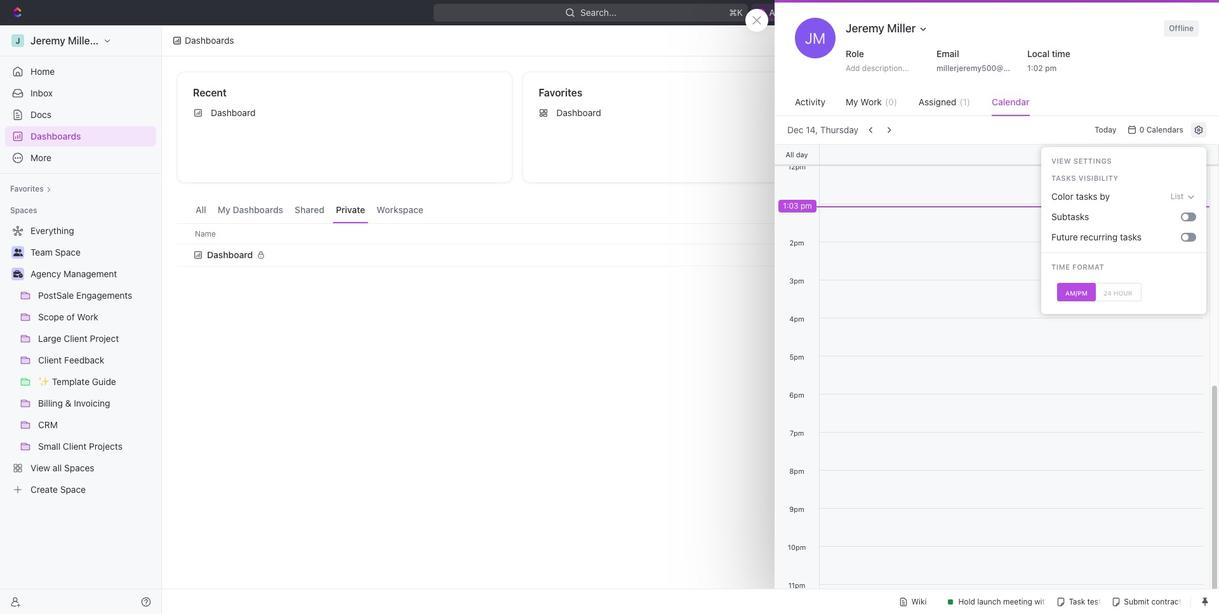 Task type: describe. For each thing, give the bounding box(es) containing it.
favorites button
[[5, 182, 56, 197]]

me
[[940, 87, 955, 98]]

name
[[195, 229, 216, 239]]

dashboard link for recent
[[188, 103, 507, 123]]

millerjeremy500@gmail.com
[[937, 64, 1042, 73]]

new button
[[1023, 3, 1067, 23]]

tasks
[[1052, 174, 1077, 182]]

all day
[[786, 150, 808, 159]]

docs link
[[5, 105, 156, 125]]

dashboards inside button
[[1069, 35, 1120, 46]]

11pm
[[789, 582, 806, 590]]

jm button
[[1088, 244, 1111, 267]]

search
[[1038, 35, 1067, 46]]

10pm
[[788, 544, 806, 552]]

sidebar navigation
[[0, 25, 162, 615]]

add description... button
[[841, 61, 925, 76]]

sharing
[[1088, 229, 1116, 239]]

1 horizontal spatial favorites
[[539, 87, 583, 98]]

5pm
[[790, 353, 805, 361]]

subtasks button
[[1047, 207, 1182, 227]]

activity
[[795, 97, 826, 107]]

today
[[1095, 125, 1117, 135]]

jm inside jeremy miller, , element
[[1094, 251, 1105, 260]]

format
[[1073, 263, 1105, 271]]

time
[[1052, 263, 1071, 271]]

new for new dashboard
[[1140, 35, 1159, 46]]

time format
[[1052, 263, 1105, 271]]

role
[[846, 48, 865, 59]]

created
[[885, 87, 923, 98]]

assigned
[[919, 97, 957, 107]]

settings
[[1074, 157, 1113, 165]]

row containing name
[[177, 224, 1205, 245]]

future
[[1052, 232, 1079, 243]]

am/pm
[[1066, 289, 1088, 297]]

24
[[1104, 289, 1112, 297]]

pm
[[1046, 64, 1057, 73]]

1 cell from the left
[[877, 244, 979, 267]]

agency management
[[30, 269, 117, 280]]

hour
[[1114, 289, 1133, 297]]

add
[[846, 64, 861, 73]]

new dashboard button
[[1133, 30, 1215, 51]]

dashboard inside "button"
[[1161, 35, 1207, 46]]

2 cell from the left
[[979, 244, 1081, 267]]

tab list containing all
[[193, 198, 427, 224]]

dashboards link
[[5, 126, 156, 147]]

my for my dashboards
[[218, 205, 230, 215]]

home
[[30, 66, 55, 77]]

time
[[1053, 48, 1071, 59]]

list
[[1171, 192, 1184, 201]]

agency
[[30, 269, 61, 280]]

dashboards inside button
[[233, 205, 283, 215]]

dashboard link for created by me
[[880, 103, 1199, 123]]

color tasks by
[[1052, 191, 1111, 202]]

subtasks
[[1052, 212, 1090, 222]]

my for my work
[[846, 97, 859, 107]]

work
[[861, 97, 882, 107]]

local time 1:02 pm
[[1028, 48, 1071, 73]]

day
[[797, 150, 808, 159]]

email
[[937, 48, 960, 59]]

future recurring tasks button
[[1047, 227, 1182, 248]]

private button
[[333, 198, 369, 224]]

8pm
[[790, 468, 805, 476]]

my work
[[846, 97, 882, 107]]

created by me
[[885, 87, 955, 98]]

view settings
[[1052, 157, 1113, 165]]

offline
[[1170, 24, 1194, 33]]



Task type: locate. For each thing, give the bounding box(es) containing it.
dashboards inside the sidebar navigation
[[30, 131, 81, 142]]

by left me
[[926, 87, 937, 98]]

3pm
[[790, 277, 805, 285]]

1 horizontal spatial all
[[786, 150, 795, 159]]

tasks visibility
[[1052, 174, 1119, 182]]

2pm
[[790, 239, 805, 247]]

0 horizontal spatial all
[[196, 205, 206, 215]]

all for all
[[196, 205, 206, 215]]

search dashboards
[[1038, 35, 1120, 46]]

1 vertical spatial tasks
[[1121, 232, 1142, 243]]

jeremy miller, , element
[[1092, 248, 1107, 263]]

local
[[1028, 48, 1050, 59]]

search...
[[581, 7, 617, 18]]

2 dashboard link from the left
[[534, 103, 853, 123]]

dashboard inside row
[[207, 250, 253, 260]]

workspace button
[[374, 198, 427, 224]]

0 horizontal spatial my
[[218, 205, 230, 215]]

1 dashboard link from the left
[[188, 103, 507, 123]]

today button
[[1090, 123, 1122, 138]]

dashboard for recent
[[211, 107, 256, 118]]

dashboard for created by me
[[903, 107, 947, 118]]

agency management link
[[30, 264, 154, 285]]

1 vertical spatial jm
[[1094, 251, 1105, 260]]

7pm
[[790, 429, 805, 438]]

0 horizontal spatial jm
[[805, 29, 826, 47]]

all for all day
[[786, 150, 795, 159]]

inbox
[[30, 88, 53, 98]]

1pm
[[790, 201, 804, 209]]

0 vertical spatial new
[[1040, 7, 1059, 18]]

1 horizontal spatial dashboard link
[[534, 103, 853, 123]]

new inside button
[[1040, 7, 1059, 18]]

all left day
[[786, 150, 795, 159]]

all
[[786, 150, 795, 159], [196, 205, 206, 215]]

jm
[[805, 29, 826, 47], [1094, 251, 1105, 260]]

upgrade link
[[957, 4, 1018, 22]]

1 horizontal spatial jm
[[1094, 251, 1105, 260]]

dashboards left shared
[[233, 205, 283, 215]]

dashboard link for favorites
[[534, 103, 853, 123]]

1 vertical spatial all
[[196, 205, 206, 215]]

4pm
[[790, 315, 805, 323]]

column header inside "dashboard" table
[[877, 224, 979, 245]]

1 vertical spatial by
[[1101, 191, 1111, 202]]

0 horizontal spatial tasks
[[1077, 191, 1098, 202]]

all inside button
[[196, 205, 206, 215]]

dashboard for favorites
[[557, 107, 602, 118]]

dashboards up time at the right top of the page
[[1069, 35, 1120, 46]]

cell
[[877, 244, 979, 267], [979, 244, 1081, 267]]

dashboards down docs
[[30, 131, 81, 142]]

1 vertical spatial favorites
[[10, 184, 44, 194]]

inbox link
[[5, 83, 156, 104]]

column header
[[877, 224, 979, 245]]

dashboard
[[1161, 35, 1207, 46], [211, 107, 256, 118], [557, 107, 602, 118], [903, 107, 947, 118], [207, 250, 253, 260]]

0 horizontal spatial favorites
[[10, 184, 44, 194]]

shared
[[295, 205, 325, 215]]

tasks inside button
[[1121, 232, 1142, 243]]

3 dashboard link from the left
[[880, 103, 1199, 123]]

search dashboards button
[[1020, 30, 1128, 51]]

1 vertical spatial my
[[218, 205, 230, 215]]

by down visibility
[[1101, 191, 1111, 202]]

0 vertical spatial by
[[926, 87, 937, 98]]

my left work
[[846, 97, 859, 107]]

all up name
[[196, 205, 206, 215]]

all button
[[193, 198, 210, 224]]

spaces
[[10, 206, 37, 215]]

my dashboards button
[[215, 198, 287, 224]]

0 vertical spatial tasks
[[1077, 191, 1098, 202]]

dashboard button
[[193, 243, 870, 268], [193, 243, 273, 268]]

dashboard table
[[177, 224, 1205, 268]]

recent
[[193, 87, 227, 98]]

role add description...
[[846, 48, 910, 73]]

calendar
[[992, 97, 1030, 107]]

1 vertical spatial new
[[1140, 35, 1159, 46]]

tasks down "tasks visibility" on the top of page
[[1077, 191, 1098, 202]]

by
[[926, 87, 937, 98], [1101, 191, 1111, 202]]

tasks down "subtasks" button
[[1121, 232, 1142, 243]]

0 vertical spatial jm
[[805, 29, 826, 47]]

1 horizontal spatial by
[[1101, 191, 1111, 202]]

description...
[[863, 64, 910, 73]]

my
[[846, 97, 859, 107], [218, 205, 230, 215]]

Search by name... text field
[[1003, 199, 1197, 218]]

0 horizontal spatial by
[[926, 87, 937, 98]]

new for new
[[1040, 7, 1059, 18]]

0 vertical spatial favorites
[[539, 87, 583, 98]]

⌘k
[[730, 7, 744, 18]]

6pm
[[790, 391, 805, 400]]

tab list
[[193, 198, 427, 224]]

management
[[64, 269, 117, 280]]

my dashboards
[[218, 205, 283, 215]]

1 horizontal spatial tasks
[[1121, 232, 1142, 243]]

1 horizontal spatial my
[[846, 97, 859, 107]]

new dashboard
[[1140, 35, 1207, 46]]

upgrade
[[975, 7, 1011, 18]]

0 vertical spatial my
[[846, 97, 859, 107]]

2 horizontal spatial dashboard link
[[880, 103, 1199, 123]]

email millerjeremy500@gmail.com
[[937, 48, 1042, 73]]

9pm
[[790, 506, 805, 514]]

new inside "button"
[[1140, 35, 1159, 46]]

docs
[[30, 109, 51, 120]]

0 horizontal spatial new
[[1040, 7, 1059, 18]]

recurring
[[1081, 232, 1118, 243]]

my inside button
[[218, 205, 230, 215]]

24 hour
[[1104, 289, 1133, 297]]

workspace
[[377, 205, 424, 215]]

private
[[336, 205, 365, 215]]

business time image
[[13, 271, 23, 278]]

12pm
[[788, 163, 806, 171]]

1 horizontal spatial new
[[1140, 35, 1159, 46]]

dashboards
[[185, 35, 234, 46], [1069, 35, 1120, 46], [30, 131, 81, 142], [233, 205, 283, 215]]

visibility
[[1079, 174, 1119, 182]]

view
[[1052, 157, 1072, 165]]

my right all button at the left of the page
[[218, 205, 230, 215]]

1:02
[[1028, 64, 1044, 73]]

favorites inside button
[[10, 184, 44, 194]]

home link
[[5, 62, 156, 82]]

dashboards up recent
[[185, 35, 234, 46]]

color
[[1052, 191, 1074, 202]]

new
[[1040, 7, 1059, 18], [1140, 35, 1159, 46]]

shared button
[[292, 198, 328, 224]]

future recurring tasks
[[1052, 232, 1142, 243]]

0 vertical spatial all
[[786, 150, 795, 159]]

0 horizontal spatial dashboard link
[[188, 103, 507, 123]]

row
[[177, 224, 1205, 245]]

dashboard link
[[188, 103, 507, 123], [534, 103, 853, 123], [880, 103, 1199, 123]]

dashboard row
[[177, 243, 1205, 268]]

tasks
[[1077, 191, 1098, 202], [1121, 232, 1142, 243]]



Task type: vqa. For each thing, say whether or not it's contained in the screenshot.
subtasks Button on the right
yes



